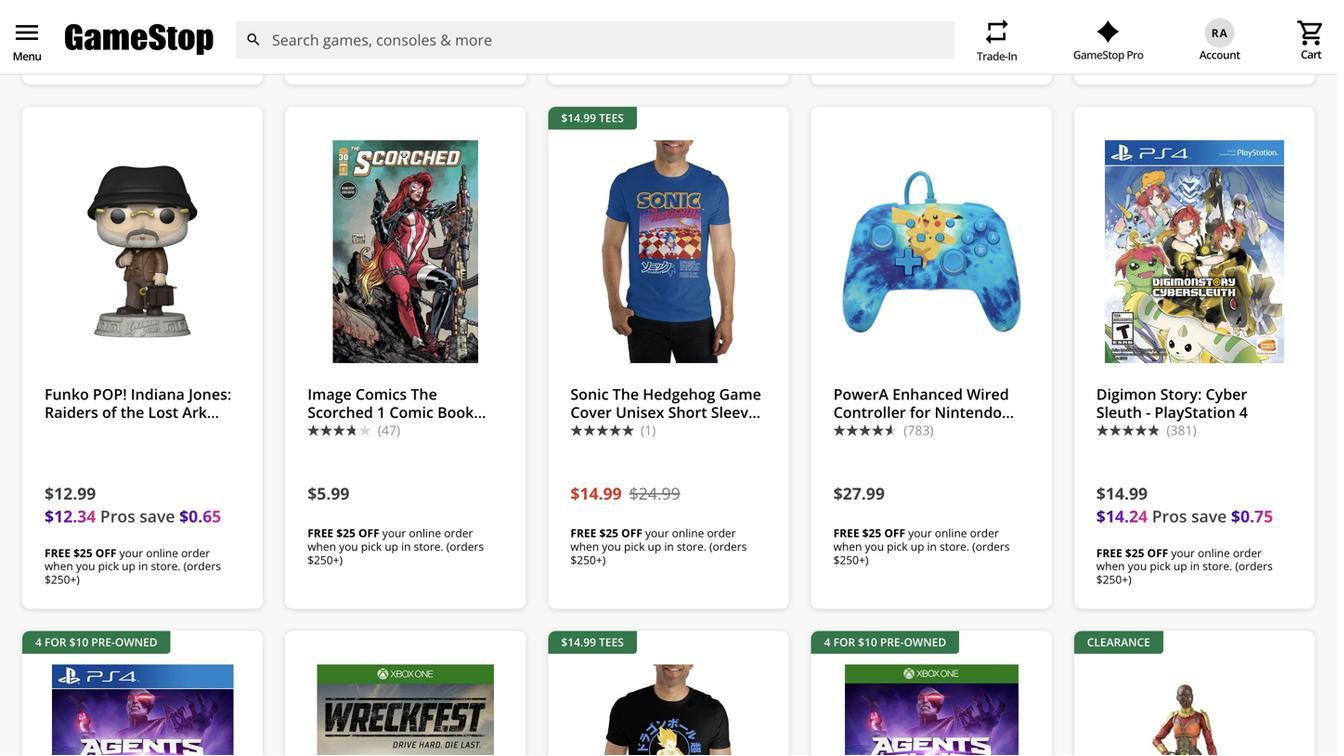 Task type: vqa. For each thing, say whether or not it's contained in the screenshot.
4 for $10 pre-owned related to Agents of Mayhem - Xbox One image
yes



Task type: locate. For each thing, give the bounding box(es) containing it.
your
[[119, 1, 143, 17], [383, 1, 406, 17], [646, 1, 669, 17], [909, 21, 932, 36], [1172, 21, 1195, 36], [383, 525, 406, 541], [646, 525, 669, 541], [909, 525, 932, 541], [119, 545, 143, 560], [1172, 545, 1195, 560]]

pros right $12.34
[[100, 505, 135, 527]]

you down $14.24
[[1128, 558, 1147, 574]]

1 horizontal spatial 4 for $10 pre-owned
[[824, 634, 947, 650]]

(783)
[[904, 421, 934, 439]]

book
[[438, 402, 474, 422]]

you right gamestop pro icon at the top right of the page
[[1128, 34, 1147, 50]]

the up exclusive
[[411, 384, 437, 404]]

1 pre- from the left
[[91, 634, 115, 650]]

4 for $10 pre-owned up agents of mayhem - playstation 4 image
[[35, 634, 158, 650]]

for for agents of mayhem - playstation 4 image
[[45, 634, 66, 650]]

$5.99
[[308, 482, 350, 505]]

search search field
[[235, 21, 955, 58]]

agents of mayhem - xbox one image
[[826, 665, 1037, 755]]

$12.99 $12.34 pros save $0.65
[[45, 482, 221, 527]]

$25 down $12.34
[[73, 545, 93, 560]]

1 vertical spatial gamestop
[[308, 420, 382, 440]]

$25 up the "pro"
[[1126, 21, 1145, 36]]

0 horizontal spatial pros
[[100, 505, 135, 527]]

top
[[498, 42, 521, 60]]

1 horizontal spatial gamestop
[[1074, 47, 1125, 62]]

you down $27.99
[[865, 539, 884, 554]]

delivery
[[208, 42, 256, 60]]

1 vertical spatial $14.99 tees
[[561, 634, 624, 650]]

0 horizontal spatial gamestop
[[308, 420, 382, 440]]

account
[[1200, 47, 1241, 62]]

2 owned from the left
[[904, 634, 947, 650]]

pre- up agents of mayhem - playstation 4 image
[[91, 634, 115, 650]]

you left games
[[865, 34, 884, 50]]

in
[[138, 15, 148, 30], [401, 15, 411, 30], [664, 15, 674, 30], [928, 34, 937, 50], [1191, 34, 1200, 50], [401, 539, 411, 554], [664, 539, 674, 554], [928, 539, 937, 554], [138, 558, 148, 574], [1191, 558, 1200, 574]]

digimon story: cyber sleuth - playstation 4 image
[[1089, 140, 1300, 363]]

up
[[122, 15, 135, 30], [385, 15, 399, 30], [648, 15, 662, 30], [911, 34, 925, 50], [1174, 34, 1188, 50], [385, 539, 399, 554], [648, 539, 662, 554], [911, 539, 925, 554], [122, 558, 135, 574], [1174, 558, 1188, 574]]

owned up agents of mayhem - xbox one image
[[904, 634, 947, 650]]

store.
[[151, 15, 181, 30], [414, 15, 444, 30], [677, 15, 707, 30], [940, 34, 970, 50], [1203, 34, 1233, 50], [414, 539, 444, 554], [677, 539, 707, 554], [940, 539, 970, 554], [151, 558, 181, 574], [1203, 558, 1233, 574]]

2 4 for $10 pre-owned from the left
[[824, 634, 947, 650]]

1 the from the left
[[411, 384, 437, 404]]

0 horizontal spatial pre-
[[91, 634, 115, 650]]

search button
[[235, 21, 272, 58]]

releases
[[417, 42, 469, 60]]

cart
[[1301, 46, 1322, 62]]

owned for agents of mayhem - xbox one image
[[904, 634, 947, 650]]

payload
[[1236, 42, 1281, 60]]

you down $5.99
[[339, 539, 358, 554]]

2 horizontal spatial 4
[[1240, 402, 1248, 422]]

free
[[834, 21, 860, 36], [1097, 21, 1123, 36], [308, 525, 334, 541], [571, 525, 597, 541], [834, 525, 860, 541], [45, 545, 71, 560], [1097, 545, 1123, 560]]

$24.99
[[630, 482, 681, 505]]

1 horizontal spatial owned
[[904, 634, 947, 650]]

pros inside $12.99 $12.34 pros save $0.65
[[100, 505, 135, 527]]

you down $12.34
[[76, 558, 95, 574]]

save for $0.65
[[140, 505, 175, 527]]

0 vertical spatial tees
[[599, 110, 624, 126]]

1 pros from the left
[[100, 505, 135, 527]]

the inside sonic the hedgehog game cover unisex short sleeve t-shirt
[[613, 384, 639, 404]]

owned up agents of mayhem - playstation 4 image
[[115, 634, 158, 650]]

save inside $12.99 $12.34 pros save $0.65
[[140, 505, 175, 527]]

tees
[[599, 110, 624, 126], [599, 634, 624, 650]]

pros inside $14.99 $14.24 pros save $0.75
[[1152, 505, 1188, 527]]

- inside digimon story: cyber sleuth - playstation 4
[[1146, 402, 1151, 422]]

ben white payload center link
[[1154, 42, 1323, 60]]

-
[[1146, 402, 1151, 422], [885, 420, 890, 440]]

0 horizontal spatial the
[[411, 384, 437, 404]]

free $25 off down $14.24
[[1097, 545, 1169, 560]]

pros
[[100, 505, 135, 527], [1152, 505, 1188, 527]]

1 horizontal spatial pre-
[[880, 634, 904, 650]]

0 horizontal spatial for
[[45, 634, 66, 650]]

pick
[[98, 15, 119, 30], [361, 15, 382, 30], [624, 15, 645, 30], [887, 34, 908, 50], [1150, 34, 1171, 50], [361, 539, 382, 554], [624, 539, 645, 554], [887, 539, 908, 554], [98, 558, 119, 574], [1150, 558, 1171, 574]]

1 horizontal spatial save
[[1192, 505, 1227, 527]]

0 horizontal spatial -
[[885, 420, 890, 440]]

video games link
[[862, 42, 939, 60]]

menu menu
[[12, 18, 42, 64]]

1 horizontal spatial 4
[[824, 634, 831, 650]]

4 for $10 pre-owned
[[35, 634, 158, 650], [824, 634, 947, 650]]

4 for agents of mayhem - playstation 4 image
[[35, 634, 42, 650]]

1 horizontal spatial pros
[[1152, 505, 1188, 527]]

image
[[308, 384, 352, 404]]

Search games, consoles & more search field
[[272, 21, 921, 58]]

1 horizontal spatial store
[[326, 42, 357, 60]]

0 horizontal spatial owned
[[115, 634, 158, 650]]

2 tees from the top
[[599, 634, 624, 650]]

1 owned from the left
[[115, 634, 158, 650]]

save inside $14.99 $14.24 pros save $0.75
[[1192, 505, 1227, 527]]

save left $0.65
[[140, 505, 175, 527]]

2 save from the left
[[1192, 505, 1227, 527]]

0 horizontal spatial $10
[[69, 634, 88, 650]]

0 vertical spatial $14.99 tees
[[561, 110, 624, 126]]

shop
[[15, 42, 45, 60]]

off
[[885, 21, 906, 36], [1148, 21, 1169, 36], [359, 525, 380, 541], [622, 525, 643, 541], [885, 525, 906, 541], [95, 545, 117, 560], [1148, 545, 1169, 560]]

funko pop! indiana jones: raiders of the lost ark henry jones sr. 4.5-in vinyl bobblehead image
[[37, 140, 248, 363]]

you up the digital store link at left top
[[339, 15, 358, 30]]

1 horizontal spatial -
[[1146, 402, 1151, 422]]

1 $10 from the left
[[69, 634, 88, 650]]

0 vertical spatial gamestop
[[1074, 47, 1125, 62]]

pikachu
[[950, 420, 1006, 440]]

1 save from the left
[[140, 505, 175, 527]]

repeat
[[982, 17, 1012, 46]]

owned
[[610, 42, 652, 60]]

for
[[910, 402, 931, 422]]

agents of mayhem - playstation 4 image
[[37, 665, 248, 755]]

1 vertical spatial tees
[[599, 634, 624, 650]]

4 for $10 pre-owned up agents of mayhem - xbox one image
[[824, 634, 947, 650]]

$25
[[863, 21, 882, 36], [1126, 21, 1145, 36], [336, 525, 356, 541], [600, 525, 619, 541], [863, 525, 882, 541], [73, 545, 93, 560], [1126, 545, 1145, 560]]

story:
[[1161, 384, 1202, 404]]

save left the $0.75
[[1192, 505, 1227, 527]]

0 horizontal spatial 4
[[35, 634, 42, 650]]

your online order when you pick up in store. (orders $250+)
[[45, 1, 221, 43], [308, 1, 484, 43], [571, 1, 747, 43], [834, 21, 1010, 63], [1097, 21, 1273, 63], [308, 525, 484, 567], [571, 525, 747, 567], [834, 525, 1010, 567], [45, 545, 221, 587], [1097, 545, 1273, 587]]

pre- up agents of mayhem - xbox one image
[[880, 634, 904, 650]]

menu
[[12, 18, 42, 47]]

tees down pre-owned link
[[599, 110, 624, 126]]

you up pre-owned link
[[602, 15, 621, 30]]

store right "my"
[[69, 42, 100, 60]]

0 horizontal spatial save
[[140, 505, 175, 527]]

gamestop pro icon image
[[1097, 20, 1120, 43]]

when
[[45, 15, 73, 30], [308, 15, 336, 30], [571, 15, 599, 30], [834, 34, 862, 50], [1097, 34, 1125, 50], [308, 539, 336, 554], [571, 539, 599, 554], [834, 539, 862, 554], [45, 558, 73, 574], [1097, 558, 1125, 574]]

$10
[[69, 634, 88, 650], [858, 634, 878, 650]]

collectibles link
[[682, 42, 749, 60]]

sonic
[[571, 384, 609, 404]]

$14.99 tees
[[561, 110, 624, 126], [561, 634, 624, 650]]

$12.34
[[45, 505, 96, 527]]

2 pros from the left
[[1152, 505, 1188, 527]]

1 horizontal spatial for
[[834, 634, 856, 650]]

$12.99
[[45, 482, 96, 505]]

1 horizontal spatial the
[[613, 384, 639, 404]]

search
[[245, 32, 262, 48]]

0 horizontal spatial 4 for $10 pre-owned
[[35, 634, 158, 650]]

you
[[76, 15, 95, 30], [339, 15, 358, 30], [602, 15, 621, 30], [865, 34, 884, 50], [1128, 34, 1147, 50], [339, 539, 358, 554], [602, 539, 621, 554], [865, 539, 884, 554], [76, 558, 95, 574], [1128, 558, 1147, 574]]

$0.65
[[179, 505, 221, 527]]

pros for $12.34
[[100, 505, 135, 527]]

free $25 off up video
[[834, 21, 906, 36]]

$25 down $5.99
[[336, 525, 356, 541]]

shirt
[[584, 420, 618, 440]]

store
[[69, 42, 100, 60], [326, 42, 357, 60]]

- right sleuth
[[1146, 402, 1151, 422]]

$14.99
[[561, 110, 596, 126], [571, 482, 622, 505], [1097, 482, 1148, 505], [561, 634, 596, 650]]

store right digital at left
[[326, 42, 357, 60]]

powera enhanced wired controller for nintendo switch - tie dye pikachu
[[834, 384, 1009, 440]]

my
[[48, 42, 66, 60]]

for
[[45, 634, 66, 650], [834, 634, 856, 650]]

owned
[[115, 634, 158, 650], [904, 634, 947, 650]]

4 inside digimon story: cyber sleuth - playstation 4
[[1240, 402, 1248, 422]]

$10 for agents of mayhem - xbox one image
[[858, 634, 878, 650]]

gamestop inside gamestop pro link
[[1074, 47, 1125, 62]]

$0.75
[[1232, 505, 1274, 527]]

pros right $14.24
[[1152, 505, 1188, 527]]

2 $10 from the left
[[858, 634, 878, 650]]

same day delivery
[[146, 42, 256, 60]]

you up shop my store
[[76, 15, 95, 30]]

2 pre- from the left
[[880, 634, 904, 650]]

0 horizontal spatial store
[[69, 42, 100, 60]]

order
[[181, 1, 210, 17], [444, 1, 473, 17], [707, 1, 736, 17], [970, 21, 999, 36], [1233, 21, 1262, 36], [444, 525, 473, 541], [707, 525, 736, 541], [970, 525, 999, 541], [181, 545, 210, 560], [1233, 545, 1262, 560]]

gamestop
[[1074, 47, 1125, 62], [308, 420, 382, 440]]

tees up dragon ball vegeta unisex short sleeve t-shirt - x-large image
[[599, 634, 624, 650]]

pre- for agents of mayhem - playstation 4 image
[[91, 634, 115, 650]]

1 horizontal spatial $10
[[858, 634, 878, 650]]

pro
[[1127, 47, 1144, 62]]

- left tie
[[885, 420, 890, 440]]

2 the from the left
[[613, 384, 639, 404]]

sonic the hedgehog game cover unisex short sleeve t-shirt
[[571, 384, 762, 440]]

sleeve
[[711, 402, 757, 422]]

2 for from the left
[[834, 634, 856, 650]]

1 4 for $10 pre-owned from the left
[[35, 634, 158, 650]]

save
[[140, 505, 175, 527], [1192, 505, 1227, 527]]

the right sonic
[[613, 384, 639, 404]]

for for agents of mayhem - xbox one image
[[834, 634, 856, 650]]

1 for from the left
[[45, 634, 66, 650]]

$10 for agents of mayhem - playstation 4 image
[[69, 634, 88, 650]]

comics
[[356, 384, 407, 404]]

video games
[[862, 42, 939, 60]]



Task type: describe. For each thing, give the bounding box(es) containing it.
video
[[862, 42, 895, 60]]

cyber
[[1206, 384, 1248, 404]]

digimon story: cyber sleuth - playstation 4
[[1097, 384, 1248, 422]]

digital store link
[[286, 42, 357, 60]]

order
[[1089, 42, 1123, 60]]

$14.99 $24.99
[[571, 482, 681, 505]]

4 for agents of mayhem - xbox one image
[[824, 634, 831, 650]]

wreckfest - xbox one image
[[300, 665, 511, 755]]

free $25 off down $5.99
[[308, 525, 380, 541]]

digimon
[[1097, 384, 1157, 404]]

consoles link
[[779, 42, 832, 60]]

center
[[1284, 42, 1323, 60]]

pros for $14.24
[[1152, 505, 1188, 527]]

game
[[719, 384, 762, 404]]

gamestop image
[[65, 22, 214, 58]]

collectibles
[[682, 42, 749, 60]]

controller
[[834, 402, 906, 422]]

nintendo
[[935, 402, 1002, 422]]

t-
[[571, 420, 584, 440]]

powera enhanced wired controller for nintendo switch - tie dye pikachu image
[[826, 140, 1037, 363]]

trade-
[[977, 48, 1008, 63]]

in
[[1008, 48, 1017, 63]]

repeat trade-in
[[977, 17, 1017, 63]]

- inside powera enhanced wired controller for nintendo switch - tie dye pikachu
[[885, 420, 890, 440]]

shopping_cart cart
[[1297, 18, 1326, 62]]

day
[[182, 42, 205, 60]]

powera
[[834, 384, 889, 404]]

top deals link
[[498, 42, 556, 60]]

white
[[1200, 42, 1233, 60]]

scorched
[[308, 402, 373, 422]]

hedgehog
[[643, 384, 716, 404]]

free $25 off down $14.99 $24.99
[[571, 525, 643, 541]]

track order
[[1056, 42, 1123, 60]]

free $25 off down $12.34
[[45, 545, 117, 560]]

sonic the hedgehog game cover unisex short sleeve t-shirt image
[[563, 140, 774, 363]]

short
[[668, 402, 707, 422]]

deals
[[524, 42, 556, 60]]

dye
[[918, 420, 946, 440]]

playstation
[[1155, 402, 1236, 422]]

pre-
[[586, 42, 610, 60]]

owned for agents of mayhem - playstation 4 image
[[115, 634, 158, 650]]

top deals
[[498, 42, 556, 60]]

track
[[1056, 42, 1086, 60]]

digital
[[286, 42, 323, 60]]

free $25 off up the "pro"
[[1097, 21, 1169, 36]]

ra account
[[1200, 25, 1241, 62]]

gamestop pro
[[1074, 47, 1144, 62]]

1 store from the left
[[69, 42, 100, 60]]

(47)
[[378, 421, 400, 439]]

menu
[[13, 48, 41, 64]]

gamestop pro link
[[1074, 20, 1144, 62]]

ben white payload center
[[1175, 42, 1323, 60]]

switch
[[834, 420, 881, 440]]

$14.24
[[1097, 505, 1148, 527]]

$25 up video
[[863, 21, 882, 36]]

gamestop inside image comics the scorched 1 comic book gamestop exclusive
[[308, 420, 382, 440]]

shopping_cart
[[1297, 18, 1326, 48]]

shop my store link
[[15, 42, 100, 60]]

(1)
[[641, 421, 656, 439]]

digital store
[[286, 42, 357, 60]]

$27.99
[[834, 482, 885, 505]]

consoles
[[779, 42, 832, 60]]

sleuth
[[1097, 402, 1142, 422]]

same
[[146, 42, 179, 60]]

pre-owned
[[586, 42, 652, 60]]

1 tees from the top
[[599, 110, 624, 126]]

image comics the scorched 1 comic book gamestop exclusive image
[[300, 140, 511, 363]]

$25 down $14.24
[[1126, 545, 1145, 560]]

4 for $10 pre-owned for agents of mayhem - xbox one image
[[824, 634, 947, 650]]

dragon ball vegeta unisex short sleeve t-shirt - x-large image
[[563, 665, 774, 755]]

pre-owned link
[[586, 42, 652, 60]]

clearance
[[1088, 634, 1151, 650]]

shop my store
[[15, 42, 100, 60]]

image comics the scorched 1 comic book gamestop exclusive
[[308, 384, 474, 440]]

$25 down $14.99 $24.99
[[600, 525, 619, 541]]

ra
[[1212, 25, 1229, 40]]

track order link
[[1037, 42, 1123, 60]]

2 store from the left
[[326, 42, 357, 60]]

the inside image comics the scorched 1 comic book gamestop exclusive
[[411, 384, 437, 404]]

ben
[[1175, 42, 1197, 60]]

new
[[387, 42, 414, 60]]

hasbro marvel legends series black panther okoye action figure image
[[1089, 665, 1300, 755]]

2 $14.99 tees from the top
[[561, 634, 624, 650]]

pre- for agents of mayhem - xbox one image
[[880, 634, 904, 650]]

new releases
[[387, 42, 469, 60]]

$25 down $27.99
[[863, 525, 882, 541]]

exclusive
[[386, 420, 451, 440]]

(381)
[[1167, 421, 1197, 439]]

1
[[377, 402, 386, 422]]

$14.99 inside $14.99 $14.24 pros save $0.75
[[1097, 482, 1148, 505]]

$14.99 $14.24 pros save $0.75
[[1097, 482, 1274, 527]]

you down $14.99 $24.99
[[602, 539, 621, 554]]

free $25 off down $27.99
[[834, 525, 906, 541]]

cover
[[571, 402, 612, 422]]

4 for $10 pre-owned for agents of mayhem - playstation 4 image
[[35, 634, 158, 650]]

unisex
[[616, 402, 665, 422]]

enhanced
[[893, 384, 963, 404]]

1 $14.99 tees from the top
[[561, 110, 624, 126]]

save for $0.75
[[1192, 505, 1227, 527]]

same day delivery link
[[146, 42, 256, 60]]

comic
[[390, 402, 434, 422]]



